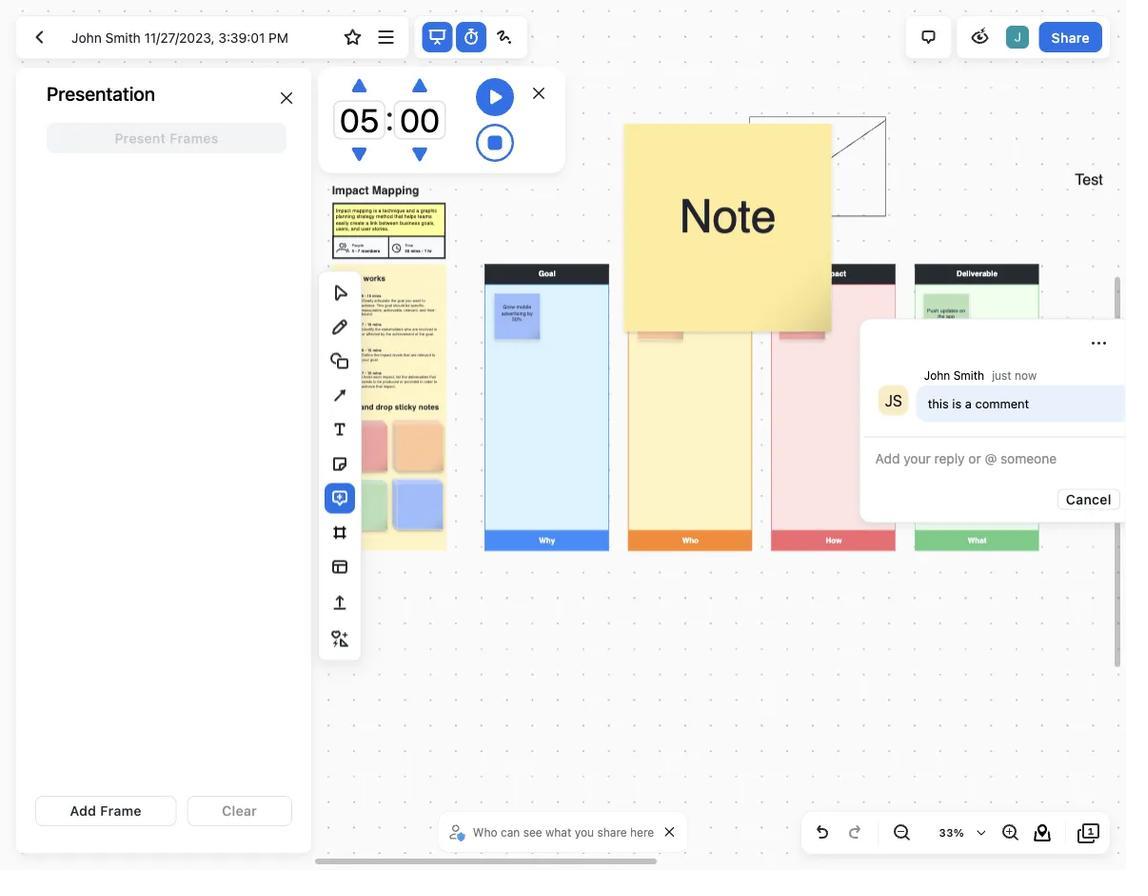 Task type: locate. For each thing, give the bounding box(es) containing it.
share
[[1052, 29, 1090, 45]]

here
[[630, 826, 654, 839]]

start image
[[476, 78, 514, 116]]

minute, stepper number field
[[333, 100, 386, 140]]

who can see what you share here
[[473, 826, 654, 839]]

who can see what you share here button
[[446, 818, 659, 847]]

seconds, stepper number field
[[394, 100, 446, 140]]

share button
[[1040, 22, 1103, 52]]

laser image
[[493, 26, 516, 49]]

33 %
[[940, 827, 965, 839]]

just
[[992, 369, 1012, 382]]

js
[[885, 391, 903, 409]]

more tools image
[[329, 628, 351, 651]]

what
[[546, 826, 572, 839]]

zoom out image
[[890, 822, 913, 845]]

timer image
[[460, 26, 483, 49]]

more options image
[[375, 26, 398, 49]]

star this whiteboard image
[[341, 26, 364, 49]]

present image
[[426, 26, 449, 49]]

templates image
[[329, 556, 351, 579]]

cancel
[[1067, 491, 1112, 507]]

smith
[[954, 369, 985, 382]]

share
[[598, 826, 627, 839]]

stop image
[[476, 124, 514, 162]]

can
[[501, 826, 520, 839]]

now
[[1015, 369, 1037, 382]]

increment minute image
[[352, 77, 367, 94]]

frame
[[100, 803, 142, 819]]



Task type: vqa. For each thing, say whether or not it's contained in the screenshot.
YOU CAN VISIT PERSONAL MEETING ROOM TO CHANGE YOUR PERSONAL MEETING SETTINGS.
no



Task type: describe. For each thing, give the bounding box(es) containing it.
comment panel image
[[918, 26, 941, 49]]

undo image
[[811, 822, 834, 845]]

this
[[928, 396, 949, 410]]

who
[[473, 826, 498, 839]]

increment seconds image
[[412, 77, 428, 94]]

more menu for comment dialog image
[[1088, 332, 1111, 355]]

a
[[965, 396, 972, 410]]

mini map image
[[1031, 822, 1054, 845]]

decrement minute image
[[352, 146, 367, 163]]

john
[[924, 369, 951, 382]]

add frame
[[70, 803, 142, 819]]

is
[[953, 396, 962, 410]]

cancel button
[[1058, 489, 1121, 510]]

you
[[575, 826, 594, 839]]

upload image
[[329, 592, 351, 615]]

presentation
[[47, 82, 155, 105]]

%
[[954, 827, 965, 839]]

resolve comment from dialog image
[[1122, 332, 1127, 355]]

john smith just now
[[924, 369, 1037, 382]]

comment
[[976, 396, 1030, 410]]

add frame button
[[35, 796, 177, 827]]

all eyes on me image
[[969, 26, 992, 49]]

:
[[386, 96, 394, 138]]

dashboard image
[[28, 26, 50, 49]]

pages image
[[1078, 822, 1101, 845]]

33
[[940, 827, 954, 839]]

add
[[70, 803, 96, 819]]

Document name text field
[[57, 22, 334, 52]]

this is a comment
[[928, 396, 1030, 410]]

see
[[523, 826, 542, 839]]

zoom in image
[[999, 822, 1022, 845]]



